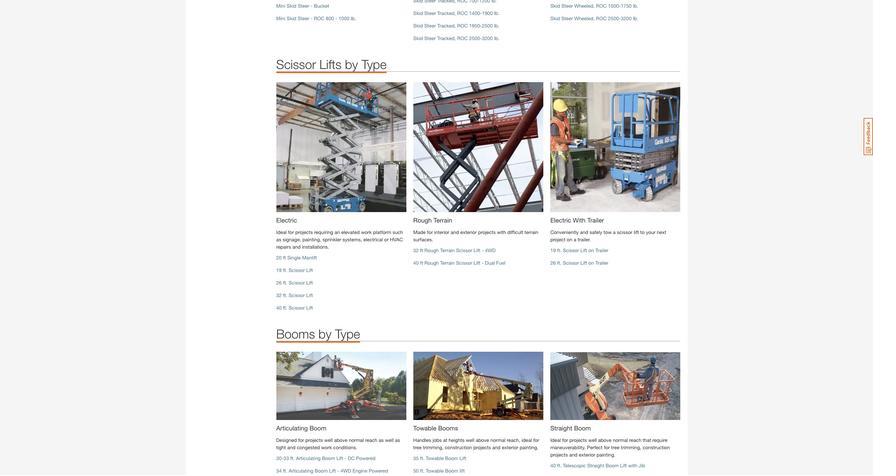 Task type: describe. For each thing, give the bounding box(es) containing it.
terrain for 32
[[440, 247, 455, 253]]

0 horizontal spatial lift
[[460, 468, 465, 474]]

project
[[550, 237, 566, 243]]

rough for 32
[[424, 247, 439, 253]]

0 vertical spatial trailer
[[587, 216, 604, 224]]

ft. for 26 ft. scissor lift
[[283, 280, 287, 286]]

26 for 26 ft. scissor lift
[[276, 280, 282, 286]]

2500
[[482, 23, 493, 28]]

steer for skid steer tracked, roc 1950-2500 lb.
[[424, 23, 436, 28]]

2 vertical spatial articulating
[[289, 468, 313, 474]]

straight boom
[[550, 425, 591, 432]]

ft. for 32 ft. scissor lift
[[283, 292, 287, 298]]

scissor
[[617, 229, 633, 235]]

1 horizontal spatial as
[[379, 438, 384, 444]]

powered for 34 ft. articulating boom lift - 4wd engine powered
[[369, 468, 388, 474]]

engine
[[353, 468, 367, 474]]

40 ft rough terrain scissor lift - dual fuel link
[[413, 260, 505, 266]]

20
[[276, 255, 282, 261]]

ideal for projects well above normal reach that require maneuverability. perfect for tree trimming, construction projects and exterior painting.
[[550, 438, 670, 458]]

steer for skid steer wheeled, roc 2500-3200 lb.
[[561, 15, 573, 21]]

painting,
[[302, 237, 321, 243]]

2 well from the left
[[385, 438, 394, 444]]

- down the made for interior and exterior projects with difficult terrain surfaces.
[[482, 247, 484, 253]]

ft. for 40 ft. scissor lift
[[283, 305, 287, 311]]

tow
[[604, 229, 612, 235]]

32 for 32 ft. scissor lift
[[276, 292, 282, 298]]

booms by type
[[276, 327, 360, 342]]

next
[[657, 229, 666, 235]]

30-33 ft. articulating boom lift - dc powered link
[[276, 456, 376, 462]]

steer down the mini skid steer - bucket
[[298, 15, 309, 21]]

19 ft. scissor lift on trailer
[[550, 247, 608, 253]]

roc left 800
[[314, 15, 325, 21]]

for for rough terrain
[[427, 229, 433, 235]]

1 vertical spatial by
[[319, 327, 332, 342]]

lift down trailer.
[[580, 247, 587, 253]]

electrical
[[363, 237, 383, 243]]

perfect
[[587, 445, 603, 451]]

made for interior and exterior projects with difficult terrain surfaces.
[[413, 229, 538, 243]]

for for straight boom
[[562, 438, 568, 444]]

1 vertical spatial articulating
[[296, 456, 321, 462]]

above for articulating boom
[[334, 438, 348, 444]]

for inside handles jobs at heights well above normal reach, ideal for tree trimming, construction projects and exterior painting.
[[533, 438, 539, 444]]

3200 for skid steer tracked, roc 2500-3200 lb.
[[482, 35, 493, 41]]

skid steer wheeled, roc 2500-3200 lb.
[[550, 15, 638, 21]]

skid steer wheeled, roc 1500-1750 lb. link
[[550, 3, 638, 9]]

towable booms image
[[413, 352, 543, 421]]

skid for skid steer tracked, roc 1950-2500 lb.
[[413, 23, 423, 28]]

- left bucket
[[311, 3, 313, 9]]

- left dc
[[345, 456, 347, 462]]

800
[[326, 15, 334, 21]]

tracked, for 1950-
[[437, 23, 456, 28]]

boom up 34 ft. articulating boom lift - 4wd engine powered link
[[322, 456, 335, 462]]

35
[[413, 456, 419, 462]]

designed for projects well above normal reach as well as tight and congested work conditions.
[[276, 438, 400, 451]]

ft for rough terrain
[[420, 247, 423, 253]]

for right perfect
[[604, 445, 610, 451]]

mini skid steer - bucket link
[[276, 3, 329, 9]]

trailer.
[[578, 237, 591, 243]]

lb. for skid steer wheeled, roc 1500-1750 lb.
[[633, 3, 638, 9]]

that
[[643, 438, 651, 444]]

on inside conveniently and safely tow a scissor lift to your next project on a trailer.
[[567, 237, 572, 243]]

50
[[413, 468, 419, 474]]

exterior inside ideal for projects well above normal reach that require maneuverability. perfect for tree trimming, construction projects and exterior painting.
[[579, 452, 595, 458]]

mini for mini skid steer - roc 800 - 1000 lb.
[[276, 15, 285, 21]]

2500- for tracked,
[[469, 35, 482, 41]]

26 for 26 ft. scissor lift on trailer
[[550, 260, 556, 266]]

skid steer wheeled, roc 2500-3200 lb. link
[[550, 15, 638, 21]]

skid steer tracked, roc 1950-2500 lb.
[[413, 23, 500, 28]]

- down 30-33 ft. articulating boom lift - dc powered
[[337, 468, 339, 474]]

trailer for 19 ft. scissor lift on trailer
[[595, 247, 608, 253]]

and inside ideal for projects well above normal reach that require maneuverability. perfect for tree trimming, construction projects and exterior painting.
[[569, 452, 578, 458]]

scissor lifts by type
[[276, 57, 387, 72]]

mini skid steer - roc 800 - 1000 lb. link
[[276, 15, 356, 21]]

your
[[646, 229, 656, 235]]

34 ft. articulating boom lift - 4wd engine powered
[[276, 468, 388, 474]]

boom up congested
[[310, 425, 326, 432]]

made
[[413, 229, 426, 235]]

trimming, inside ideal for projects well above normal reach that require maneuverability. perfect for tree trimming, construction projects and exterior painting.
[[621, 445, 641, 451]]

maneuverability.
[[550, 445, 586, 451]]

projects inside handles jobs at heights well above normal reach, ideal for tree trimming, construction projects and exterior painting.
[[473, 445, 491, 451]]

26 ft. scissor lift on trailer
[[550, 260, 608, 266]]

lift down 32 ft. scissor lift
[[306, 305, 313, 311]]

19 ft. scissor lift on trailer link
[[550, 247, 608, 253]]

congested
[[297, 445, 320, 451]]

skid for skid steer wheeled, roc 2500-3200 lb.
[[550, 15, 560, 21]]

for for electric
[[288, 229, 294, 235]]

terrain for 40
[[440, 260, 455, 266]]

19 ft. scissor lift link
[[276, 267, 313, 273]]

work inside designed for projects well above normal reach as well as tight and congested work conditions.
[[321, 445, 332, 451]]

1 vertical spatial 4wd
[[341, 468, 351, 474]]

20 ft single manlift link
[[276, 255, 317, 261]]

33
[[284, 456, 289, 462]]

surfaces.
[[413, 237, 433, 243]]

lift down 26 ft. scissor lift on the bottom of the page
[[306, 292, 313, 298]]

require
[[653, 438, 668, 444]]

construction inside ideal for projects well above normal reach that require maneuverability. perfect for tree trimming, construction projects and exterior painting.
[[643, 445, 670, 451]]

skid steer tracked, roc 1400-1900 lb.
[[413, 10, 500, 16]]

32 ft rough terrain scissor lift - 4wd link
[[413, 247, 496, 253]]

boom down 30-33 ft. articulating boom lift - dc powered
[[315, 468, 328, 474]]

34 ft. articulating boom lift - 4wd engine powered link
[[276, 468, 388, 474]]

50 ft. towable boom lift
[[413, 468, 465, 474]]

ft. for 19 ft. scissor lift
[[283, 267, 287, 273]]

projects inside designed for projects well above normal reach as well as tight and congested work conditions.
[[305, 438, 323, 444]]

lb. for skid steer wheeled, roc 2500-3200 lb.
[[633, 15, 638, 21]]

conveniently
[[550, 229, 579, 235]]

tight
[[276, 445, 286, 451]]

tracked, for 2500-
[[437, 35, 456, 41]]

systems,
[[343, 237, 362, 243]]

skid steer tracked, roc 1400-1900 lb. link
[[413, 10, 500, 16]]

and inside designed for projects well above normal reach as well as tight and congested work conditions.
[[287, 445, 296, 451]]

skid steer tracked, roc 1950-2500 lb. link
[[413, 23, 500, 28]]

1 horizontal spatial 4wd
[[485, 247, 496, 253]]

rough terrain
[[413, 216, 452, 224]]

with for lift
[[628, 463, 637, 469]]

such
[[393, 229, 403, 235]]

rough terrain image
[[413, 82, 543, 212]]

lb. for skid steer tracked, roc 2500-3200 lb.
[[494, 35, 500, 41]]

0 vertical spatial articulating
[[276, 425, 308, 432]]

- left dual on the bottom right of the page
[[482, 260, 484, 266]]

lift left dual on the bottom right of the page
[[474, 260, 480, 266]]

ft. for 40 ft. telescopic straight boom lift with jib
[[557, 463, 562, 469]]

rough for 40
[[424, 260, 439, 266]]

articulating boom
[[276, 425, 326, 432]]

dc
[[348, 456, 355, 462]]

35 ft. towable boom lift link
[[413, 456, 466, 462]]

as for electric
[[276, 237, 281, 243]]

fuel
[[496, 260, 505, 266]]

wheeled, for 2500-
[[574, 15, 595, 21]]

lb. for skid steer tracked, roc 1400-1900 lb.
[[494, 10, 500, 16]]

40 ft. scissor lift link
[[276, 305, 313, 311]]

lift left dc
[[336, 456, 343, 462]]

elevated
[[341, 229, 360, 235]]

exterior inside the made for interior and exterior projects with difficult terrain surfaces.
[[460, 229, 477, 235]]

towable booms
[[413, 425, 458, 432]]

scissor for 32 ft. scissor lift
[[289, 292, 305, 298]]

designed
[[276, 438, 297, 444]]

19 for 19 ft. scissor lift
[[276, 267, 282, 273]]

manlift
[[302, 255, 317, 261]]

boom up the 50 ft. towable boom lift link
[[445, 456, 458, 462]]

handles
[[413, 438, 431, 444]]

towable for 35
[[426, 456, 444, 462]]

hvac
[[390, 237, 403, 243]]

telescopic
[[563, 463, 586, 469]]

32 ft rough terrain scissor lift - 4wd
[[413, 247, 496, 253]]

0 vertical spatial terrain
[[434, 216, 452, 224]]

32 ft. scissor lift link
[[276, 292, 313, 298]]

lift inside conveniently and safely tow a scissor lift to your next project on a trailer.
[[634, 229, 639, 235]]

projects inside ideal for projects requiring an elevated work platform such as signage, painting, sprinkler systems, electrical or hvac repairs and installations.
[[295, 229, 313, 235]]

conveniently and safely tow a scissor lift to your next project on a trailer.
[[550, 229, 666, 243]]

1950-
[[469, 23, 482, 28]]

mini skid steer - bucket
[[276, 3, 329, 9]]

32 ft. scissor lift
[[276, 292, 313, 298]]

1 vertical spatial straight
[[587, 463, 604, 469]]

signage,
[[283, 237, 301, 243]]

an
[[335, 229, 340, 235]]

1000
[[339, 15, 349, 21]]

scissor up the 40 ft rough terrain scissor lift - dual fuel link
[[456, 247, 472, 253]]

30-33 ft. articulating boom lift - dc powered
[[276, 456, 376, 462]]

1 well from the left
[[324, 438, 333, 444]]

0 horizontal spatial a
[[574, 237, 576, 243]]

lifts
[[319, 57, 342, 72]]

electric image
[[276, 82, 406, 212]]

skid steer wheeled, roc 1500-1750 lb.
[[550, 3, 638, 9]]

0 vertical spatial type
[[362, 57, 387, 72]]

well inside ideal for projects well above normal reach that require maneuverability. perfect for tree trimming, construction projects and exterior painting.
[[588, 438, 597, 444]]

on for 19 ft. scissor lift on trailer
[[589, 247, 594, 253]]

and inside the made for interior and exterior projects with difficult terrain surfaces.
[[451, 229, 459, 235]]



Task type: locate. For each thing, give the bounding box(es) containing it.
exterior down reach,
[[502, 445, 518, 451]]

0 vertical spatial tracked,
[[437, 10, 456, 16]]

scissor down the 19 ft. scissor lift link
[[289, 280, 305, 286]]

2 vertical spatial towable
[[426, 468, 444, 474]]

skid for skid steer tracked, roc 2500-3200 lb.
[[413, 35, 423, 41]]

35 ft. towable boom lift
[[413, 456, 466, 462]]

scissor for 26 ft. scissor lift
[[289, 280, 305, 286]]

1 construction from the left
[[445, 445, 472, 451]]

steer for skid steer tracked, roc 1400-1900 lb.
[[424, 10, 436, 16]]

interior
[[434, 229, 449, 235]]

0 horizontal spatial above
[[334, 438, 348, 444]]

tracked, down skid steer tracked, roc 1950-2500 lb. link
[[437, 35, 456, 41]]

3200 down 2500
[[482, 35, 493, 41]]

0 vertical spatial exterior
[[460, 229, 477, 235]]

skid steer tracked, roc 2500-3200 lb. link
[[413, 35, 500, 41]]

for up congested
[[298, 438, 304, 444]]

scissor up 26 ft. scissor lift on trailer link
[[563, 247, 579, 253]]

ideal up signage,
[[276, 229, 287, 235]]

reach for articulating boom
[[365, 438, 377, 444]]

electric for electric with trailer
[[550, 216, 571, 224]]

2 normal from the left
[[491, 438, 506, 444]]

roc left 1400-
[[457, 10, 468, 16]]

40 ft. telescopic straight boom lift with jib link
[[550, 463, 645, 469]]

ideal inside ideal for projects well above normal reach that require maneuverability. perfect for tree trimming, construction projects and exterior painting.
[[550, 438, 561, 444]]

electric for electric
[[276, 216, 297, 224]]

2 horizontal spatial exterior
[[579, 452, 595, 458]]

lift down 30-33 ft. articulating boom lift - dc powered
[[329, 468, 336, 474]]

well left 'handles'
[[385, 438, 394, 444]]

1 horizontal spatial tree
[[611, 445, 620, 451]]

4wd down dc
[[341, 468, 351, 474]]

ideal for straight boom
[[550, 438, 561, 444]]

0 horizontal spatial 3200
[[482, 35, 493, 41]]

1 above from the left
[[334, 438, 348, 444]]

work
[[361, 229, 372, 235], [321, 445, 332, 451]]

with left jib
[[628, 463, 637, 469]]

1 vertical spatial powered
[[369, 468, 388, 474]]

above inside designed for projects well above normal reach as well as tight and congested work conditions.
[[334, 438, 348, 444]]

normal left "that"
[[613, 438, 628, 444]]

1 vertical spatial with
[[628, 463, 637, 469]]

1 horizontal spatial trimming,
[[621, 445, 641, 451]]

1 reach from the left
[[365, 438, 377, 444]]

booms down the 40 ft. scissor lift link
[[276, 327, 315, 342]]

straight boom image
[[550, 352, 681, 421]]

wheeled, up skid steer wheeled, roc 2500-3200 lb. at the top
[[574, 3, 595, 9]]

0 horizontal spatial 4wd
[[341, 468, 351, 474]]

2 vertical spatial rough
[[424, 260, 439, 266]]

ft. for 19 ft. scissor lift on trailer
[[557, 247, 562, 253]]

sprinkler
[[323, 237, 341, 243]]

above
[[334, 438, 348, 444], [476, 438, 489, 444], [598, 438, 612, 444]]

0 vertical spatial 26
[[550, 260, 556, 266]]

26 ft. scissor lift
[[276, 280, 313, 286]]

for up maneuverability. on the right bottom
[[562, 438, 568, 444]]

mini for mini skid steer - bucket
[[276, 3, 285, 9]]

19 for 19 ft. scissor lift on trailer
[[550, 247, 556, 253]]

2 horizontal spatial as
[[395, 438, 400, 444]]

for inside ideal for projects requiring an elevated work platform such as signage, painting, sprinkler systems, electrical or hvac repairs and installations.
[[288, 229, 294, 235]]

0 horizontal spatial work
[[321, 445, 332, 451]]

3 well from the left
[[466, 438, 474, 444]]

26
[[550, 260, 556, 266], [276, 280, 282, 286]]

0 vertical spatial a
[[613, 229, 616, 235]]

1 horizontal spatial above
[[476, 438, 489, 444]]

construction down require
[[643, 445, 670, 451]]

mini skid steer - roc 800 - 1000 lb.
[[276, 15, 356, 21]]

a left trailer.
[[574, 237, 576, 243]]

scissor for 19 ft. scissor lift
[[289, 267, 305, 273]]

tree right perfect
[[611, 445, 620, 451]]

boom down ideal for projects well above normal reach that require maneuverability. perfect for tree trimming, construction projects and exterior painting.
[[606, 463, 619, 469]]

lift down the heights
[[460, 456, 466, 462]]

40 down 32 ft. scissor lift
[[276, 305, 282, 311]]

0 vertical spatial towable
[[413, 425, 436, 432]]

steer down skid steer wheeled, roc 1500-1750 lb. link on the right top of page
[[561, 15, 573, 21]]

tree
[[413, 445, 422, 451], [611, 445, 620, 451]]

normal inside ideal for projects well above normal reach that require maneuverability. perfect for tree trimming, construction projects and exterior painting.
[[613, 438, 628, 444]]

1 horizontal spatial type
[[362, 57, 387, 72]]

electric up conveniently
[[550, 216, 571, 224]]

0 vertical spatial work
[[361, 229, 372, 235]]

32 down surfaces.
[[413, 247, 419, 253]]

safely
[[590, 229, 602, 235]]

powered
[[356, 456, 376, 462], [369, 468, 388, 474]]

trailer
[[587, 216, 604, 224], [595, 247, 608, 253], [595, 260, 608, 266]]

0 horizontal spatial as
[[276, 237, 281, 243]]

steer up mini skid steer - roc 800 - 1000 lb.
[[298, 3, 309, 9]]

with inside the made for interior and exterior projects with difficult terrain surfaces.
[[497, 229, 506, 235]]

lift down "19 ft. scissor lift on trailer" link
[[580, 260, 587, 266]]

for up signage,
[[288, 229, 294, 235]]

painting. inside handles jobs at heights well above normal reach, ideal for tree trimming, construction projects and exterior painting.
[[520, 445, 539, 451]]

1 vertical spatial tracked,
[[437, 23, 456, 28]]

trailer down conveniently and safely tow a scissor lift to your next project on a trailer.
[[595, 247, 608, 253]]

terrain down 32 ft rough terrain scissor lift - 4wd link
[[440, 260, 455, 266]]

well inside handles jobs at heights well above normal reach, ideal for tree trimming, construction projects and exterior painting.
[[466, 438, 474, 444]]

skid for skid steer wheeled, roc 1500-1750 lb.
[[550, 3, 560, 9]]

and inside handles jobs at heights well above normal reach, ideal for tree trimming, construction projects and exterior painting.
[[492, 445, 501, 451]]

4wd up dual on the bottom right of the page
[[485, 247, 496, 253]]

1 vertical spatial 40
[[276, 305, 282, 311]]

lift down manlift
[[306, 267, 313, 273]]

skid for skid steer tracked, roc 1400-1900 lb.
[[413, 10, 423, 16]]

electric
[[276, 216, 297, 224], [550, 216, 571, 224]]

tree inside handles jobs at heights well above normal reach, ideal for tree trimming, construction projects and exterior painting.
[[413, 445, 422, 451]]

ideal for electric
[[276, 229, 287, 235]]

1 horizontal spatial construction
[[643, 445, 670, 451]]

skid steer tracked, roc 2500-3200 lb.
[[413, 35, 500, 41]]

wheeled, for 1500-
[[574, 3, 595, 9]]

platform
[[373, 229, 391, 235]]

straight
[[550, 425, 572, 432], [587, 463, 604, 469]]

trimming,
[[423, 445, 444, 451], [621, 445, 641, 451]]

32 down 26 ft. scissor lift on the bottom of the page
[[276, 292, 282, 298]]

construction inside handles jobs at heights well above normal reach, ideal for tree trimming, construction projects and exterior painting.
[[445, 445, 472, 451]]

steer up skid steer tracked, roc 1950-2500 lb.
[[424, 10, 436, 16]]

feedback link image
[[864, 118, 873, 155]]

roc for skid steer wheeled, roc 1500-1750 lb.
[[596, 3, 607, 9]]

1 vertical spatial a
[[574, 237, 576, 243]]

0 horizontal spatial 2500-
[[469, 35, 482, 41]]

normal
[[349, 438, 364, 444], [491, 438, 506, 444], [613, 438, 628, 444]]

0 horizontal spatial 19
[[276, 267, 282, 273]]

for up surfaces.
[[427, 229, 433, 235]]

1 vertical spatial mini
[[276, 15, 285, 21]]

steer
[[298, 3, 309, 9], [561, 3, 573, 9], [424, 10, 436, 16], [298, 15, 309, 21], [561, 15, 573, 21], [424, 23, 436, 28], [424, 35, 436, 41]]

booms
[[276, 327, 315, 342], [438, 425, 458, 432]]

on for 26 ft. scissor lift on trailer
[[589, 260, 594, 266]]

normal up conditions.
[[349, 438, 364, 444]]

1 electric from the left
[[276, 216, 297, 224]]

difficult
[[507, 229, 523, 235]]

0 vertical spatial 4wd
[[485, 247, 496, 253]]

jib
[[639, 463, 645, 469]]

1 horizontal spatial 32
[[413, 247, 419, 253]]

1 horizontal spatial 19
[[550, 247, 556, 253]]

towable up 'handles'
[[413, 425, 436, 432]]

normal for articulating boom
[[349, 438, 364, 444]]

or
[[384, 237, 389, 243]]

50 ft. towable boom lift link
[[413, 468, 465, 474]]

40 down surfaces.
[[413, 260, 419, 266]]

40
[[413, 260, 419, 266], [276, 305, 282, 311], [550, 463, 556, 469]]

0 vertical spatial booms
[[276, 327, 315, 342]]

steer down skid steer tracked, roc 1950-2500 lb.
[[424, 35, 436, 41]]

scissor for 19 ft. scissor lift on trailer
[[563, 247, 579, 253]]

installations.
[[302, 244, 329, 250]]

handles jobs at heights well above normal reach, ideal for tree trimming, construction projects and exterior painting.
[[413, 438, 539, 451]]

roc down skid steer tracked, roc 1950-2500 lb. link
[[457, 35, 468, 41]]

32
[[413, 247, 419, 253], [276, 292, 282, 298]]

1 tracked, from the top
[[437, 10, 456, 16]]

0 vertical spatial with
[[497, 229, 506, 235]]

tracked,
[[437, 10, 456, 16], [437, 23, 456, 28], [437, 35, 456, 41]]

steer for skid steer wheeled, roc 1500-1750 lb.
[[561, 3, 573, 9]]

a
[[613, 229, 616, 235], [574, 237, 576, 243]]

1 normal from the left
[[349, 438, 364, 444]]

0 horizontal spatial straight
[[550, 425, 572, 432]]

roc left 1500-
[[596, 3, 607, 9]]

scissor for 26 ft. scissor lift on trailer
[[563, 260, 579, 266]]

1 wheeled, from the top
[[574, 3, 595, 9]]

1500-
[[608, 3, 621, 9]]

electric up signage,
[[276, 216, 297, 224]]

0 vertical spatial straight
[[550, 425, 572, 432]]

above up conditions.
[[334, 438, 348, 444]]

lift down 35 ft. towable boom lift at the bottom
[[460, 468, 465, 474]]

normal for straight boom
[[613, 438, 628, 444]]

1 horizontal spatial normal
[[491, 438, 506, 444]]

- down mini skid steer - bucket link
[[311, 15, 313, 21]]

terrain up 40 ft rough terrain scissor lift - dual fuel on the bottom of the page
[[440, 247, 455, 253]]

2 above from the left
[[476, 438, 489, 444]]

articulating down congested
[[296, 456, 321, 462]]

ft
[[420, 247, 423, 253], [283, 255, 286, 261], [420, 260, 423, 266]]

rough
[[413, 216, 432, 224], [424, 247, 439, 253], [424, 260, 439, 266]]

1 vertical spatial 19
[[276, 267, 282, 273]]

powered for 30-33 ft. articulating boom lift - dc powered
[[356, 456, 376, 462]]

wheeled, down skid steer wheeled, roc 1500-1750 lb.
[[574, 15, 595, 21]]

projects
[[295, 229, 313, 235], [478, 229, 496, 235], [305, 438, 323, 444], [570, 438, 587, 444], [473, 445, 491, 451], [550, 452, 568, 458]]

above for straight boom
[[598, 438, 612, 444]]

0 horizontal spatial reach
[[365, 438, 377, 444]]

1 vertical spatial 2500-
[[469, 35, 482, 41]]

as inside ideal for projects requiring an elevated work platform such as signage, painting, sprinkler systems, electrical or hvac repairs and installations.
[[276, 237, 281, 243]]

2500- down 1950-
[[469, 35, 482, 41]]

3 above from the left
[[598, 438, 612, 444]]

trailer for 26 ft. scissor lift on trailer
[[595, 260, 608, 266]]

roc for skid steer wheeled, roc 2500-3200 lb.
[[596, 15, 607, 21]]

bucket
[[314, 3, 329, 9]]

scissor down "19 ft. scissor lift on trailer" link
[[563, 260, 579, 266]]

scissor down 32 ft rough terrain scissor lift - 4wd
[[456, 260, 472, 266]]

0 horizontal spatial ideal
[[276, 229, 287, 235]]

1 mini from the top
[[276, 3, 285, 9]]

3200 for skid steer wheeled, roc 2500-3200 lb.
[[621, 15, 632, 21]]

3 tracked, from the top
[[437, 35, 456, 41]]

0 horizontal spatial 26
[[276, 280, 282, 286]]

1 horizontal spatial a
[[613, 229, 616, 235]]

powered right engine at left
[[369, 468, 388, 474]]

trailer up safely at the right top of page
[[587, 216, 604, 224]]

2 vertical spatial on
[[589, 260, 594, 266]]

40 ft. scissor lift
[[276, 305, 313, 311]]

40 left telescopic
[[550, 463, 556, 469]]

1400-
[[469, 10, 482, 16]]

roc for skid steer tracked, roc 2500-3200 lb.
[[457, 35, 468, 41]]

30-
[[276, 456, 284, 462]]

ft. for 50 ft. towable boom lift
[[420, 468, 424, 474]]

reach for straight boom
[[629, 438, 641, 444]]

scissor down 26 ft. scissor lift on the bottom of the page
[[289, 292, 305, 298]]

2 horizontal spatial 40
[[550, 463, 556, 469]]

1 vertical spatial 26
[[276, 280, 282, 286]]

normal inside designed for projects well above normal reach as well as tight and congested work conditions.
[[349, 438, 364, 444]]

lb. for skid steer tracked, roc 1950-2500 lb.
[[494, 23, 500, 28]]

2 horizontal spatial normal
[[613, 438, 628, 444]]

1 horizontal spatial painting.
[[597, 452, 616, 458]]

0 horizontal spatial electric
[[276, 216, 297, 224]]

ft. for 35 ft. towable boom lift
[[420, 456, 424, 462]]

electric with trailer
[[550, 216, 604, 224]]

above inside handles jobs at heights well above normal reach, ideal for tree trimming, construction projects and exterior painting.
[[476, 438, 489, 444]]

40 for 40 ft. telescopic straight boom lift with jib
[[550, 463, 556, 469]]

exterior down perfect
[[579, 452, 595, 458]]

tree inside ideal for projects well above normal reach that require maneuverability. perfect for tree trimming, construction projects and exterior painting.
[[611, 445, 620, 451]]

3200 down 1750
[[621, 15, 632, 21]]

2500- for wheeled,
[[608, 15, 621, 21]]

lift
[[474, 247, 480, 253], [580, 247, 587, 253], [474, 260, 480, 266], [580, 260, 587, 266], [306, 267, 313, 273], [306, 280, 313, 286], [306, 292, 313, 298], [306, 305, 313, 311], [336, 456, 343, 462], [460, 456, 466, 462], [620, 463, 627, 469], [329, 468, 336, 474]]

1 horizontal spatial 2500-
[[608, 15, 621, 21]]

2 vertical spatial exterior
[[579, 452, 595, 458]]

1 horizontal spatial straight
[[587, 463, 604, 469]]

ft. for 26 ft. scissor lift on trailer
[[557, 260, 562, 266]]

powered up engine at left
[[356, 456, 376, 462]]

lift
[[634, 229, 639, 235], [460, 468, 465, 474]]

0 horizontal spatial tree
[[413, 445, 422, 451]]

at
[[443, 438, 447, 444]]

above up perfect
[[598, 438, 612, 444]]

for inside designed for projects well above normal reach as well as tight and congested work conditions.
[[298, 438, 304, 444]]

1 vertical spatial work
[[321, 445, 332, 451]]

for for articulating boom
[[298, 438, 304, 444]]

lift down the 19 ft. scissor lift link
[[306, 280, 313, 286]]

ft. for 34 ft. articulating boom lift - 4wd engine powered
[[283, 468, 287, 474]]

projects inside the made for interior and exterior projects with difficult terrain surfaces.
[[478, 229, 496, 235]]

articulating boom image
[[276, 352, 406, 421]]

0 vertical spatial lift
[[634, 229, 639, 235]]

trailer down "19 ft. scissor lift on trailer" link
[[595, 260, 608, 266]]

0 vertical spatial on
[[567, 237, 572, 243]]

steer for skid steer tracked, roc 2500-3200 lb.
[[424, 35, 436, 41]]

4wd
[[485, 247, 496, 253], [341, 468, 351, 474]]

steer up skid steer wheeled, roc 2500-3200 lb. link
[[561, 3, 573, 9]]

scissor left 'lifts'
[[276, 57, 316, 72]]

above inside ideal for projects well above normal reach that require maneuverability. perfect for tree trimming, construction projects and exterior painting.
[[598, 438, 612, 444]]

on down conveniently
[[567, 237, 572, 243]]

19 down 20 at the left bottom
[[276, 267, 282, 273]]

painting. inside ideal for projects well above normal reach that require maneuverability. perfect for tree trimming, construction projects and exterior painting.
[[597, 452, 616, 458]]

skid
[[287, 3, 296, 9], [550, 3, 560, 9], [413, 10, 423, 16], [287, 15, 296, 21], [550, 15, 560, 21], [413, 23, 423, 28], [413, 35, 423, 41]]

2 reach from the left
[[629, 438, 641, 444]]

1 vertical spatial towable
[[426, 456, 444, 462]]

tree down 'handles'
[[413, 445, 422, 451]]

1 horizontal spatial booms
[[438, 425, 458, 432]]

reach inside ideal for projects well above normal reach that require maneuverability. perfect for tree trimming, construction projects and exterior painting.
[[629, 438, 641, 444]]

26 down project
[[550, 260, 556, 266]]

lift down the made for interior and exterior projects with difficult terrain surfaces.
[[474, 247, 480, 253]]

2 vertical spatial 40
[[550, 463, 556, 469]]

roc for skid steer tracked, roc 1400-1900 lb.
[[457, 10, 468, 16]]

2 vertical spatial trailer
[[595, 260, 608, 266]]

jobs
[[433, 438, 442, 444]]

1 trimming, from the left
[[423, 445, 444, 451]]

ft for electric
[[283, 255, 286, 261]]

0 horizontal spatial 40
[[276, 305, 282, 311]]

34
[[276, 468, 282, 474]]

ideal inside ideal for projects requiring an elevated work platform such as signage, painting, sprinkler systems, electrical or hvac repairs and installations.
[[276, 229, 287, 235]]

to
[[640, 229, 645, 235]]

painting.
[[520, 445, 539, 451], [597, 452, 616, 458]]

1 vertical spatial 3200
[[482, 35, 493, 41]]

32 for 32 ft rough terrain scissor lift - 4wd
[[413, 247, 419, 253]]

terrain
[[434, 216, 452, 224], [440, 247, 455, 253], [440, 260, 455, 266]]

boom up perfect
[[574, 425, 591, 432]]

ideal
[[522, 438, 532, 444]]

1 vertical spatial ideal
[[550, 438, 561, 444]]

2 vertical spatial tracked,
[[437, 35, 456, 41]]

40 for 40 ft. scissor lift
[[276, 305, 282, 311]]

0 vertical spatial painting.
[[520, 445, 539, 451]]

0 horizontal spatial 32
[[276, 292, 282, 298]]

as
[[276, 237, 281, 243], [379, 438, 384, 444], [395, 438, 400, 444]]

scissor for 40 ft. scissor lift
[[289, 305, 305, 311]]

- right 800
[[335, 15, 337, 21]]

for inside the made for interior and exterior projects with difficult terrain surfaces.
[[427, 229, 433, 235]]

tracked, up skid steer tracked, roc 2500-3200 lb. link at the top of the page
[[437, 23, 456, 28]]

by
[[345, 57, 358, 72], [319, 327, 332, 342]]

1 horizontal spatial by
[[345, 57, 358, 72]]

articulating down 33
[[289, 468, 313, 474]]

well
[[324, 438, 333, 444], [385, 438, 394, 444], [466, 438, 474, 444], [588, 438, 597, 444]]

ideal
[[276, 229, 287, 235], [550, 438, 561, 444]]

repairs
[[276, 244, 291, 250]]

roc for skid steer tracked, roc 1950-2500 lb.
[[457, 23, 468, 28]]

exterior
[[460, 229, 477, 235], [502, 445, 518, 451], [579, 452, 595, 458]]

lift left to
[[634, 229, 639, 235]]

electric with trailer image
[[550, 82, 681, 212]]

1 vertical spatial booms
[[438, 425, 458, 432]]

0 horizontal spatial painting.
[[520, 445, 539, 451]]

towable up the 50 ft. towable boom lift link
[[426, 456, 444, 462]]

reach left "that"
[[629, 438, 641, 444]]

2 wheeled, from the top
[[574, 15, 595, 21]]

ideal for projects requiring an elevated work platform such as signage, painting, sprinkler systems, electrical or hvac repairs and installations.
[[276, 229, 403, 250]]

0 vertical spatial by
[[345, 57, 358, 72]]

boom down 35 ft. towable boom lift link
[[445, 468, 458, 474]]

roc
[[596, 3, 607, 9], [457, 10, 468, 16], [314, 15, 325, 21], [596, 15, 607, 21], [457, 23, 468, 28], [457, 35, 468, 41]]

2 trimming, from the left
[[621, 445, 641, 451]]

trimming, down jobs
[[423, 445, 444, 451]]

trimming, inside handles jobs at heights well above normal reach, ideal for tree trimming, construction projects and exterior painting.
[[423, 445, 444, 451]]

1750
[[621, 3, 632, 9]]

2 horizontal spatial above
[[598, 438, 612, 444]]

as for articulating boom
[[395, 438, 400, 444]]

0 vertical spatial ideal
[[276, 229, 287, 235]]

0 horizontal spatial type
[[335, 327, 360, 342]]

0 vertical spatial 2500-
[[608, 15, 621, 21]]

40 for 40 ft rough terrain scissor lift - dual fuel
[[413, 260, 419, 266]]

exterior inside handles jobs at heights well above normal reach, ideal for tree trimming, construction projects and exterior painting.
[[502, 445, 518, 451]]

1 vertical spatial painting.
[[597, 452, 616, 458]]

dual
[[485, 260, 495, 266]]

work inside ideal for projects requiring an elevated work platform such as signage, painting, sprinkler systems, electrical or hvac repairs and installations.
[[361, 229, 372, 235]]

2 construction from the left
[[643, 445, 670, 451]]

4 well from the left
[[588, 438, 597, 444]]

19 ft. scissor lift
[[276, 267, 313, 273]]

reach inside designed for projects well above normal reach as well as tight and congested work conditions.
[[365, 438, 377, 444]]

1 vertical spatial trailer
[[595, 247, 608, 253]]

on down "19 ft. scissor lift on trailer" link
[[589, 260, 594, 266]]

above right the heights
[[476, 438, 489, 444]]

19 down project
[[550, 247, 556, 253]]

1 horizontal spatial work
[[361, 229, 372, 235]]

1 tree from the left
[[413, 445, 422, 451]]

1 vertical spatial terrain
[[440, 247, 455, 253]]

well up perfect
[[588, 438, 597, 444]]

tracked, for 1400-
[[437, 10, 456, 16]]

tracked, up skid steer tracked, roc 1950-2500 lb. link
[[437, 10, 456, 16]]

0 vertical spatial rough
[[413, 216, 432, 224]]

lift left jib
[[620, 463, 627, 469]]

type
[[362, 57, 387, 72], [335, 327, 360, 342]]

0 vertical spatial powered
[[356, 456, 376, 462]]

3 normal from the left
[[613, 438, 628, 444]]

and inside ideal for projects requiring an elevated work platform such as signage, painting, sprinkler systems, electrical or hvac repairs and installations.
[[292, 244, 301, 250]]

1 vertical spatial lift
[[460, 468, 465, 474]]

0 horizontal spatial by
[[319, 327, 332, 342]]

and inside conveniently and safely tow a scissor lift to your next project on a trailer.
[[580, 229, 588, 235]]

0 horizontal spatial exterior
[[460, 229, 477, 235]]

1 vertical spatial 32
[[276, 292, 282, 298]]

2 mini from the top
[[276, 15, 285, 21]]

0 vertical spatial 3200
[[621, 15, 632, 21]]

1 horizontal spatial electric
[[550, 216, 571, 224]]

straight up maneuverability. on the right bottom
[[550, 425, 572, 432]]

1 horizontal spatial 26
[[550, 260, 556, 266]]

0 horizontal spatial trimming,
[[423, 445, 444, 451]]

with for projects
[[497, 229, 506, 235]]

2 tracked, from the top
[[437, 23, 456, 28]]

1 horizontal spatial exterior
[[502, 445, 518, 451]]

1900
[[482, 10, 493, 16]]

2 electric from the left
[[550, 216, 571, 224]]

26 ft. scissor lift on trailer link
[[550, 260, 608, 266]]

2 tree from the left
[[611, 445, 620, 451]]

20 ft single manlift
[[276, 255, 317, 261]]

40 ft rough terrain scissor lift - dual fuel
[[413, 260, 505, 266]]

scissor down 32 ft. scissor lift
[[289, 305, 305, 311]]

1 vertical spatial type
[[335, 327, 360, 342]]

normal inside handles jobs at heights well above normal reach, ideal for tree trimming, construction projects and exterior painting.
[[491, 438, 506, 444]]

1 horizontal spatial reach
[[629, 438, 641, 444]]

and
[[451, 229, 459, 235], [580, 229, 588, 235], [292, 244, 301, 250], [287, 445, 296, 451], [492, 445, 501, 451], [569, 452, 578, 458]]

exterior up 32 ft rough terrain scissor lift - 4wd
[[460, 229, 477, 235]]

work up electrical
[[361, 229, 372, 235]]

normal left reach,
[[491, 438, 506, 444]]

towable for 50
[[426, 468, 444, 474]]



Task type: vqa. For each thing, say whether or not it's contained in the screenshot.
DELIVERY corresponding to Available for pickup icon
no



